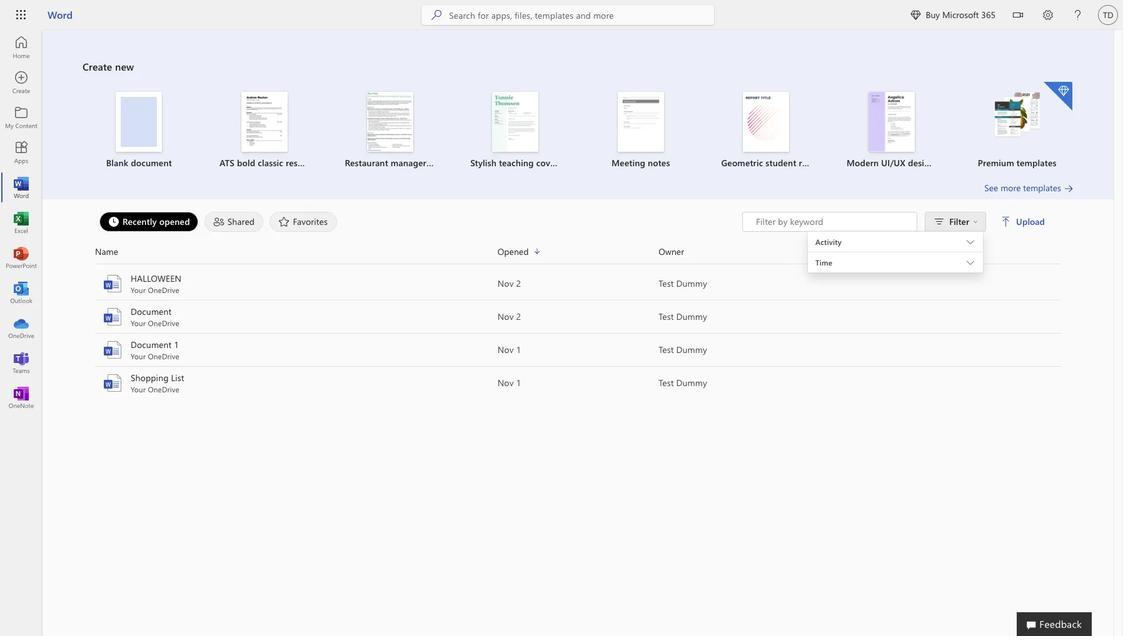 Task type: describe. For each thing, give the bounding box(es) containing it.
geometric student report
[[721, 157, 824, 169]]

favorites tab
[[267, 212, 340, 232]]

modern ui/ux designer cover letter element
[[837, 92, 991, 169]]

meeting notes element
[[586, 92, 696, 169]]

name
[[95, 245, 118, 257]]

test dummy for shopping list
[[659, 377, 707, 389]]

apps image
[[15, 146, 28, 159]]

word image
[[103, 274, 123, 294]]

ats
[[219, 157, 235, 169]]

recently
[[123, 215, 157, 227]]

1 for 1
[[516, 344, 521, 356]]

more
[[1001, 182, 1021, 194]]

nov 2 for document
[[498, 311, 521, 323]]

activity, column 4 of 4 column header
[[820, 245, 1061, 259]]

dummy for document 1
[[676, 344, 707, 356]]

restaurant
[[345, 157, 388, 169]]

td button
[[1093, 0, 1123, 30]]

your inside halloween your onedrive
[[131, 285, 146, 295]]

nov for document
[[498, 311, 514, 323]]

2 cover from the left
[[945, 157, 967, 169]]

word image down apps image
[[15, 181, 28, 194]]

resume inside the ats bold classic resume element
[[286, 157, 315, 169]]

test for shopping list
[[659, 377, 674, 389]]

document
[[131, 157, 172, 169]]

geometric student report image
[[743, 92, 790, 152]]

manager
[[391, 157, 426, 169]]

word image for shopping list
[[103, 373, 123, 393]]

stylish teaching cover letter element
[[460, 92, 582, 169]]

filter
[[949, 216, 969, 228]]

bold
[[237, 157, 255, 169]]

list
[[171, 372, 184, 384]]

nov 1 for document 1
[[498, 344, 521, 356]]

stylish
[[470, 157, 497, 169]]

opened
[[498, 245, 529, 257]]

restaurant manager resume
[[345, 157, 458, 169]]

dummy for halloween
[[676, 278, 707, 290]]

report
[[799, 157, 824, 169]]

resume inside restaurant manager resume element
[[429, 157, 458, 169]]

document your onedrive
[[131, 306, 179, 328]]

premium templates image
[[994, 92, 1040, 138]]

activity inside the 'activity, column 4 of 4' column header
[[820, 245, 849, 257]]

ats bold classic resume
[[219, 157, 315, 169]]

halloween
[[131, 273, 181, 285]]

none search field inside word banner
[[422, 5, 714, 25]]


[[973, 220, 978, 225]]

word banner
[[0, 0, 1123, 33]]

recently opened tab
[[96, 212, 201, 232]]

stylish teaching cover letter image
[[492, 92, 539, 152]]

1 cover from the left
[[536, 157, 558, 169]]

onenote image
[[15, 391, 28, 404]]

owner button
[[659, 245, 820, 259]]

365
[[981, 9, 996, 21]]

document for your
[[131, 306, 172, 318]]

designer
[[908, 157, 943, 169]]

test dummy for document
[[659, 311, 707, 323]]

classic
[[258, 157, 283, 169]]

word image for document
[[103, 307, 123, 327]]

modern ui/ux designer cover letter
[[847, 157, 991, 169]]

premium templates
[[978, 157, 1057, 169]]

blank document element
[[84, 92, 194, 169]]

name shopping list cell
[[95, 372, 498, 395]]

test dummy for document 1
[[659, 344, 707, 356]]

onedrive inside document 1 your onedrive
[[148, 351, 179, 361]]

name document cell
[[95, 306, 498, 328]]

onedrive inside document your onedrive
[[148, 318, 179, 328]]

meeting notes image
[[618, 92, 664, 152]]

outlook image
[[15, 286, 28, 299]]

word
[[48, 8, 73, 21]]

nov for shopping list
[[498, 377, 514, 389]]

restaurant manager resume image
[[367, 92, 413, 152]]

filter 
[[949, 216, 978, 228]]

dummy for document
[[676, 311, 707, 323]]

document for 1
[[131, 339, 172, 351]]

row inside create new main content
[[95, 245, 1061, 265]]

upload
[[1016, 216, 1045, 228]]

ui/ux
[[881, 157, 906, 169]]

1 for list
[[516, 377, 521, 389]]

shared tab
[[201, 212, 267, 232]]

nov for document 1
[[498, 344, 514, 356]]

blank
[[106, 157, 128, 169]]

create
[[83, 60, 112, 73]]

student
[[766, 157, 796, 169]]

feedback
[[1040, 618, 1082, 631]]

td
[[1103, 10, 1113, 20]]

nov for halloween
[[498, 278, 514, 290]]

see more templates button
[[985, 182, 1074, 194]]

new
[[115, 60, 134, 73]]

Filter by keyword text field
[[755, 216, 911, 228]]

create image
[[15, 76, 28, 89]]

test for halloween
[[659, 278, 674, 290]]

premium templates diamond image
[[1044, 82, 1073, 111]]

tab list inside create new main content
[[96, 212, 742, 232]]



Task type: vqa. For each thing, say whether or not it's contained in the screenshot.
2nd Cover from the left
yes



Task type: locate. For each thing, give the bounding box(es) containing it.

[[1001, 217, 1011, 227]]

modern
[[847, 157, 879, 169]]

favorites
[[293, 215, 328, 227]]

1 2 from the top
[[516, 278, 521, 290]]

templates up see more templates button
[[1017, 157, 1057, 169]]

onedrive up document 1 your onedrive
[[148, 318, 179, 328]]

name button
[[95, 245, 498, 259]]

activity
[[816, 237, 842, 247], [820, 245, 849, 257]]

dummy
[[676, 278, 707, 290], [676, 311, 707, 323], [676, 344, 707, 356], [676, 377, 707, 389]]

0 vertical spatial templates
[[1017, 157, 1057, 169]]

1 inside document 1 your onedrive
[[174, 339, 179, 351]]

dummy for shopping list
[[676, 377, 707, 389]]

opened button
[[498, 245, 659, 259]]

teaching
[[499, 157, 534, 169]]

activity down 'filter by keyword' text box
[[816, 237, 842, 247]]

letter right teaching
[[561, 157, 582, 169]]

0 horizontal spatial cover
[[536, 157, 558, 169]]

nov 1
[[498, 344, 521, 356], [498, 377, 521, 389]]

row
[[95, 245, 1061, 265]]

4 your from the top
[[131, 385, 146, 395]]

list
[[83, 81, 1074, 182]]

1 dummy from the top
[[676, 278, 707, 290]]

tab list containing recently opened
[[96, 212, 742, 232]]

3 test from the top
[[659, 344, 674, 356]]

2 document from the top
[[131, 339, 172, 351]]

cover right designer
[[945, 157, 967, 169]]

1 nov 2 from the top
[[498, 278, 521, 290]]

1 onedrive from the top
[[148, 285, 179, 295]]

onedrive image
[[15, 321, 28, 334]]

list inside create new main content
[[83, 81, 1074, 182]]

3 your from the top
[[131, 351, 146, 361]]

owner
[[659, 245, 684, 257]]

2 test dummy from the top
[[659, 311, 707, 323]]

3 nov from the top
[[498, 344, 514, 356]]

4 onedrive from the top
[[148, 385, 179, 395]]

3 test dummy from the top
[[659, 344, 707, 356]]

document 1 your onedrive
[[131, 339, 179, 361]]

ats bold classic resume image
[[241, 92, 288, 152]]

see
[[985, 182, 998, 194]]

cover right teaching
[[536, 157, 558, 169]]

1 resume from the left
[[286, 157, 315, 169]]

create new main content
[[43, 30, 1114, 400]]

 buy microsoft 365
[[911, 9, 996, 21]]

onedrive down list
[[148, 385, 179, 395]]

letter
[[561, 157, 582, 169], [970, 157, 991, 169]]

name halloween cell
[[95, 273, 498, 295]]

test for document 1
[[659, 344, 674, 356]]

stylish teaching cover letter
[[470, 157, 582, 169]]

name document 1 cell
[[95, 339, 498, 361]]

0 horizontal spatial letter
[[561, 157, 582, 169]]

4 nov from the top
[[498, 377, 514, 389]]

2 resume from the left
[[429, 157, 458, 169]]

your up document 1 your onedrive
[[131, 318, 146, 328]]

Search box. Suggestions appear as you type. search field
[[449, 5, 714, 25]]

your inside shopping list your onedrive
[[131, 385, 146, 395]]

1 nov from the top
[[498, 278, 514, 290]]

templates right more
[[1023, 182, 1061, 194]]

powerpoint image
[[15, 251, 28, 264]]

0 vertical spatial document
[[131, 306, 172, 318]]

shopping list your onedrive
[[131, 372, 184, 395]]

document
[[131, 306, 172, 318], [131, 339, 172, 351]]

test for document
[[659, 311, 674, 323]]

word image for document 1
[[103, 340, 123, 360]]

word image down word image
[[103, 307, 123, 327]]

test
[[659, 278, 674, 290], [659, 311, 674, 323], [659, 344, 674, 356], [659, 377, 674, 389]]

letter up see
[[970, 157, 991, 169]]

0 vertical spatial nov 1
[[498, 344, 521, 356]]

4 dummy from the top
[[676, 377, 707, 389]]

resume right manager
[[429, 157, 458, 169]]

0 horizontal spatial resume
[[286, 157, 315, 169]]

home image
[[15, 41, 28, 54]]

recently opened element
[[99, 212, 198, 232]]

shopping
[[131, 372, 169, 384]]

3 onedrive from the top
[[148, 351, 179, 361]]

word image left document 1 your onedrive
[[103, 340, 123, 360]]

2 for document
[[516, 311, 521, 323]]

2 nov from the top
[[498, 311, 514, 323]]

2 onedrive from the top
[[148, 318, 179, 328]]

halloween your onedrive
[[131, 273, 181, 295]]

3 dummy from the top
[[676, 344, 707, 356]]

1 vertical spatial nov 1
[[498, 377, 521, 389]]


[[1013, 10, 1023, 20]]

shared
[[227, 215, 255, 227]]

favorites element
[[270, 212, 337, 232]]

your down halloween
[[131, 285, 146, 295]]

1 test dummy from the top
[[659, 278, 707, 290]]

cover
[[536, 157, 558, 169], [945, 157, 967, 169]]

premium templates element
[[962, 82, 1073, 169]]

1
[[174, 339, 179, 351], [516, 344, 521, 356], [516, 377, 521, 389]]

your inside document 1 your onedrive
[[131, 351, 146, 361]]

1 letter from the left
[[561, 157, 582, 169]]

onedrive inside shopping list your onedrive
[[148, 385, 179, 395]]

1 your from the top
[[131, 285, 146, 295]]

 button
[[1003, 0, 1033, 33]]

microsoft
[[942, 9, 979, 21]]

1 horizontal spatial resume
[[429, 157, 458, 169]]

test dummy for halloween
[[659, 278, 707, 290]]

opened
[[159, 215, 190, 227]]

document down halloween your onedrive
[[131, 306, 172, 318]]

restaurant manager resume element
[[335, 92, 458, 169]]

notes
[[648, 157, 670, 169]]

document inside document 1 your onedrive
[[131, 339, 172, 351]]

word image inside name shopping list cell
[[103, 373, 123, 393]]

2 for halloween
[[516, 278, 521, 290]]

2 dummy from the top
[[676, 311, 707, 323]]

premium
[[978, 157, 1014, 169]]

menu
[[808, 231, 983, 232]]

list containing blank document
[[83, 81, 1074, 182]]

recently opened
[[123, 215, 190, 227]]

1 vertical spatial templates
[[1023, 182, 1061, 194]]

0 vertical spatial 2
[[516, 278, 521, 290]]

nov 2
[[498, 278, 521, 290], [498, 311, 521, 323]]

meeting
[[612, 157, 645, 169]]

resume right classic
[[286, 157, 315, 169]]

onedrive
[[148, 285, 179, 295], [148, 318, 179, 328], [148, 351, 179, 361], [148, 385, 179, 395]]

navigation
[[0, 30, 43, 415]]

geometric
[[721, 157, 763, 169]]

2
[[516, 278, 521, 290], [516, 311, 521, 323]]

blank document
[[106, 157, 172, 169]]

2 nov 2 from the top
[[498, 311, 521, 323]]

templates inside premium templates element
[[1017, 157, 1057, 169]]

 upload
[[1001, 216, 1045, 228]]

document down document your onedrive
[[131, 339, 172, 351]]

time
[[816, 258, 833, 268]]

nov 2 for halloween
[[498, 278, 521, 290]]

1 document from the top
[[131, 306, 172, 318]]

word image
[[15, 181, 28, 194], [103, 307, 123, 327], [103, 340, 123, 360], [103, 373, 123, 393]]

test dummy
[[659, 278, 707, 290], [659, 311, 707, 323], [659, 344, 707, 356], [659, 377, 707, 389]]

nov
[[498, 278, 514, 290], [498, 311, 514, 323], [498, 344, 514, 356], [498, 377, 514, 389]]

word image left "shopping"
[[103, 373, 123, 393]]

menu inside displaying 4 out of 9 files. "status"
[[808, 231, 983, 232]]

word image inside name document 1 'cell'
[[103, 340, 123, 360]]

onedrive down halloween
[[148, 285, 179, 295]]

1 vertical spatial 2
[[516, 311, 521, 323]]

excel image
[[15, 216, 28, 229]]

tab list
[[96, 212, 742, 232]]

meeting notes
[[612, 157, 670, 169]]

2 letter from the left
[[970, 157, 991, 169]]

1 vertical spatial nov 2
[[498, 311, 521, 323]]

your inside document your onedrive
[[131, 318, 146, 328]]

buy
[[926, 9, 940, 21]]

resume
[[286, 157, 315, 169], [429, 157, 458, 169]]

see more templates
[[985, 182, 1061, 194]]

create new
[[83, 60, 134, 73]]

2 test from the top
[[659, 311, 674, 323]]

feedback button
[[1017, 613, 1092, 637]]

your down "shopping"
[[131, 385, 146, 395]]

displaying 4 out of 9 files. status
[[742, 212, 1048, 276]]

onedrive up list
[[148, 351, 179, 361]]

nov 1 for shopping list
[[498, 377, 521, 389]]

1 horizontal spatial cover
[[945, 157, 967, 169]]

2 your from the top
[[131, 318, 146, 328]]

activity up time
[[820, 245, 849, 257]]

my content image
[[15, 111, 28, 124]]

1 nov 1 from the top
[[498, 344, 521, 356]]

2 nov 1 from the top
[[498, 377, 521, 389]]

ats bold classic resume element
[[209, 92, 320, 169]]

4 test from the top
[[659, 377, 674, 389]]

shared element
[[204, 212, 264, 232]]

templates inside see more templates button
[[1023, 182, 1061, 194]]

1 vertical spatial document
[[131, 339, 172, 351]]

your up "shopping"
[[131, 351, 146, 361]]

word image inside name document cell
[[103, 307, 123, 327]]

modern ui/ux designer cover letter image
[[869, 92, 915, 152]]

activity inside displaying 4 out of 9 files. "status"
[[816, 237, 842, 247]]

2 2 from the top
[[516, 311, 521, 323]]


[[911, 10, 921, 20]]

None search field
[[422, 5, 714, 25]]

0 vertical spatial nov 2
[[498, 278, 521, 290]]

your
[[131, 285, 146, 295], [131, 318, 146, 328], [131, 351, 146, 361], [131, 385, 146, 395]]

document inside document your onedrive
[[131, 306, 172, 318]]

1 test from the top
[[659, 278, 674, 290]]

templates
[[1017, 157, 1057, 169], [1023, 182, 1061, 194]]

geometric student report element
[[711, 92, 824, 169]]

row containing name
[[95, 245, 1061, 265]]

1 horizontal spatial letter
[[970, 157, 991, 169]]

teams image
[[15, 356, 28, 369]]

onedrive inside halloween your onedrive
[[148, 285, 179, 295]]

4 test dummy from the top
[[659, 377, 707, 389]]



